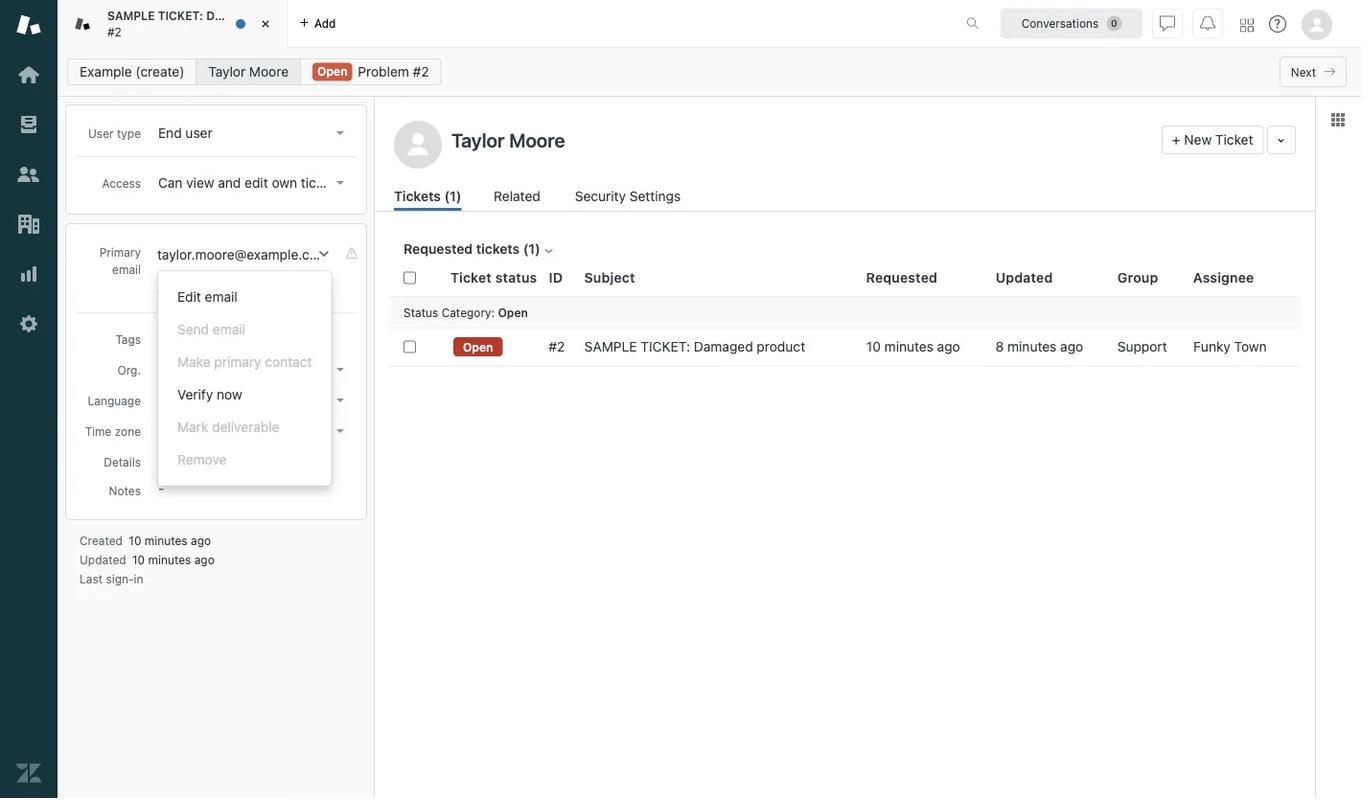 Task type: locate. For each thing, give the bounding box(es) containing it.
arrow down image right "states)"
[[337, 399, 344, 403]]

requested
[[404, 241, 473, 257], [867, 270, 938, 286]]

tabs tab list
[[58, 0, 947, 48]]

taylor.moore@example.com
[[157, 247, 329, 263]]

1 vertical spatial -
[[158, 423, 164, 439]]

1 - from the top
[[158, 362, 164, 378]]

0 vertical spatial (1)
[[445, 188, 462, 204]]

0 horizontal spatial contact
[[196, 282, 243, 298]]

0 vertical spatial arrow down image
[[337, 131, 344, 135]]

0 vertical spatial 10
[[867, 339, 881, 355]]

contact
[[196, 282, 243, 298], [265, 354, 312, 370]]

sign-
[[106, 573, 134, 586]]

1 vertical spatial +
[[157, 282, 166, 298]]

arrow down image
[[337, 368, 344, 372], [337, 399, 344, 403]]

1 vertical spatial requested
[[867, 270, 938, 286]]

funky town
[[1194, 339, 1267, 355]]

org.
[[117, 363, 141, 377]]

requested inside grid
[[867, 270, 938, 286]]

0 horizontal spatial ticket
[[451, 270, 492, 286]]

requested for requested tickets (1)
[[404, 241, 473, 257]]

0 horizontal spatial product
[[263, 9, 308, 23]]

grid
[[375, 259, 1316, 799]]

product inside grid
[[757, 339, 806, 355]]

#2 right problem
[[413, 64, 429, 80]]

ticket: for sample ticket: damaged product
[[641, 339, 691, 355]]

2 arrow down image from the top
[[337, 399, 344, 403]]

+ new ticket button
[[1162, 126, 1264, 154]]

1 vertical spatial damaged
[[694, 339, 754, 355]]

ticket: inside grid
[[641, 339, 691, 355]]

sample inside sample ticket: damaged product link
[[585, 339, 637, 355]]

view
[[186, 175, 214, 191]]

damaged inside sample ticket: damaged product #2
[[206, 9, 260, 23]]

ago
[[938, 339, 961, 355], [1061, 339, 1084, 355], [191, 534, 211, 548], [194, 553, 215, 567]]

add right close 'icon'
[[315, 17, 336, 30]]

arrow down image inside can view and edit own tickets only button
[[337, 181, 344, 185]]

open inside the secondary element
[[318, 65, 348, 78]]

0 vertical spatial - button
[[152, 357, 352, 384]]

time zone
[[85, 425, 141, 438]]

None checkbox
[[404, 341, 416, 353]]

- right org.
[[158, 362, 164, 378]]

send email
[[177, 322, 246, 338]]

1 horizontal spatial ticket:
[[641, 339, 691, 355]]

user
[[186, 125, 213, 141]]

- left mark
[[158, 423, 164, 439]]

open right :
[[498, 306, 528, 319]]

get started image
[[16, 62, 41, 87]]

#2 inside the secondary element
[[413, 64, 429, 80]]

2 vertical spatial arrow down image
[[337, 430, 344, 434]]

+
[[1173, 132, 1181, 148], [157, 282, 166, 298]]

1 vertical spatial arrow down image
[[337, 399, 344, 403]]

arrow down image
[[337, 131, 344, 135], [337, 181, 344, 185], [337, 430, 344, 434]]

- field
[[154, 327, 352, 348]]

email
[[112, 263, 141, 276], [205, 289, 238, 305], [213, 322, 246, 338]]

admin image
[[16, 312, 41, 337]]

- button
[[152, 357, 352, 384], [152, 418, 352, 445]]

created
[[80, 534, 123, 548]]

0 horizontal spatial requested
[[404, 241, 473, 257]]

2 arrow down image from the top
[[337, 181, 344, 185]]

1 arrow down image from the top
[[337, 131, 344, 135]]

(1) up status
[[523, 241, 541, 257]]

damaged inside grid
[[694, 339, 754, 355]]

organizations image
[[16, 212, 41, 237]]

add up the "send" at the left top of page
[[169, 282, 193, 298]]

#2 up example
[[107, 25, 122, 38]]

- button for org.
[[152, 357, 352, 384]]

0 horizontal spatial #2
[[107, 25, 122, 38]]

1 - button from the top
[[152, 357, 352, 384]]

sample inside sample ticket: damaged product #2
[[107, 9, 155, 23]]

can
[[158, 175, 183, 191]]

example
[[80, 64, 132, 80]]

1 vertical spatial product
[[757, 339, 806, 355]]

1 vertical spatial ticket
[[451, 270, 492, 286]]

open down category
[[463, 340, 493, 354]]

1 horizontal spatial #2
[[413, 64, 429, 80]]

0 vertical spatial email
[[112, 263, 141, 276]]

1 horizontal spatial requested
[[867, 270, 938, 286]]

1 horizontal spatial sample
[[585, 339, 637, 355]]

now
[[217, 387, 242, 403]]

arrow down image inside end user 'button'
[[337, 131, 344, 135]]

1 horizontal spatial ticket
[[1216, 132, 1254, 148]]

0 vertical spatial requested
[[404, 241, 473, 257]]

last
[[80, 573, 103, 586]]

language
[[88, 394, 141, 408]]

product
[[263, 9, 308, 23], [757, 339, 806, 355]]

make primary contact
[[177, 354, 312, 370]]

open
[[318, 65, 348, 78], [498, 306, 528, 319], [463, 340, 493, 354]]

0 horizontal spatial damaged
[[206, 9, 260, 23]]

product for sample ticket: damaged product #2
[[263, 9, 308, 23]]

sample down subject
[[585, 339, 637, 355]]

get help image
[[1270, 15, 1287, 33]]

None text field
[[446, 126, 1155, 154]]

0 horizontal spatial add
[[169, 282, 193, 298]]

+ inside button
[[1173, 132, 1181, 148]]

contact up "states)"
[[265, 354, 312, 370]]

0 vertical spatial +
[[1173, 132, 1181, 148]]

close image
[[256, 14, 275, 34]]

email right edit
[[205, 289, 238, 305]]

1 vertical spatial #2
[[413, 64, 429, 80]]

open down add 'popup button'
[[318, 65, 348, 78]]

1 horizontal spatial add
[[315, 17, 336, 30]]

zendesk support image
[[16, 12, 41, 37]]

0 horizontal spatial (1)
[[445, 188, 462, 204]]

3 arrow down image from the top
[[337, 430, 344, 434]]

(1)
[[445, 188, 462, 204], [523, 241, 541, 257]]

1 horizontal spatial open
[[463, 340, 493, 354]]

zone
[[115, 425, 141, 438]]

0 horizontal spatial open
[[318, 65, 348, 78]]

1 vertical spatial updated
[[80, 553, 126, 567]]

next button
[[1280, 57, 1348, 87]]

0 vertical spatial sample
[[107, 9, 155, 23]]

0 horizontal spatial ticket:
[[158, 9, 203, 23]]

subject
[[585, 270, 636, 286]]

contact up send email
[[196, 282, 243, 298]]

moore
[[249, 64, 289, 80]]

0 vertical spatial updated
[[996, 270, 1054, 286]]

10
[[867, 339, 881, 355], [129, 534, 141, 548], [132, 553, 145, 567]]

updated inside the created 10 minutes ago updated 10 minutes ago last sign-in
[[80, 553, 126, 567]]

Select All Tickets checkbox
[[404, 272, 416, 284]]

ticket down requested tickets (1)
[[451, 270, 492, 286]]

example (create) button
[[67, 59, 197, 85]]

tickets (1)
[[394, 188, 462, 204]]

requested up select all tickets checkbox
[[404, 241, 473, 257]]

1 vertical spatial open
[[498, 306, 528, 319]]

1 vertical spatial arrow down image
[[337, 181, 344, 185]]

ticket right new
[[1216, 132, 1254, 148]]

email inside primary email
[[112, 263, 141, 276]]

- button down english (united states) button
[[152, 418, 352, 445]]

conversations button
[[1001, 8, 1143, 39]]

tickets right own
[[301, 175, 342, 191]]

damaged
[[206, 9, 260, 23], [694, 339, 754, 355]]

8
[[996, 339, 1004, 355]]

add
[[315, 17, 336, 30], [169, 282, 193, 298]]

0 vertical spatial ticket
[[1216, 132, 1254, 148]]

ticket
[[1216, 132, 1254, 148], [451, 270, 492, 286]]

1 arrow down image from the top
[[337, 368, 344, 372]]

0 vertical spatial contact
[[196, 282, 243, 298]]

contact for make primary contact
[[265, 354, 312, 370]]

ticket:
[[158, 9, 203, 23], [641, 339, 691, 355]]

next
[[1292, 65, 1317, 79]]

1 horizontal spatial updated
[[996, 270, 1054, 286]]

primary
[[214, 354, 261, 370]]

(1) right tickets
[[445, 188, 462, 204]]

+ new ticket
[[1173, 132, 1254, 148]]

ticket inside grid
[[451, 270, 492, 286]]

0 vertical spatial ticket:
[[158, 9, 203, 23]]

0 vertical spatial arrow down image
[[337, 368, 344, 372]]

2 vertical spatial email
[[213, 322, 246, 338]]

2 - button from the top
[[152, 418, 352, 445]]

button displays agent's chat status as invisible. image
[[1160, 16, 1176, 31]]

0 vertical spatial -
[[158, 362, 164, 378]]

1 vertical spatial ticket:
[[641, 339, 691, 355]]

remove
[[177, 452, 227, 468]]

sample
[[107, 9, 155, 23], [585, 339, 637, 355]]

requested up 10 minutes ago at the top of page
[[867, 270, 938, 286]]

0 vertical spatial open
[[318, 65, 348, 78]]

#2 inside grid
[[549, 339, 565, 355]]

category
[[442, 306, 492, 319]]

1 horizontal spatial damaged
[[694, 339, 754, 355]]

-
[[158, 362, 164, 378], [158, 423, 164, 439]]

ticket status
[[451, 270, 538, 286]]

- button up english (united states) button
[[152, 357, 352, 384]]

created 10 minutes ago updated 10 minutes ago last sign-in
[[80, 534, 215, 586]]

0 vertical spatial product
[[263, 9, 308, 23]]

primary email
[[99, 246, 141, 276]]

2 horizontal spatial #2
[[549, 339, 565, 355]]

1 vertical spatial 10
[[129, 534, 141, 548]]

0 horizontal spatial updated
[[80, 553, 126, 567]]

1 vertical spatial tickets
[[476, 241, 520, 257]]

0 horizontal spatial +
[[157, 282, 166, 298]]

2 vertical spatial #2
[[549, 339, 565, 355]]

:
[[492, 306, 495, 319]]

+ left edit
[[157, 282, 166, 298]]

#2 down id
[[549, 339, 565, 355]]

updated up 8 minutes ago
[[996, 270, 1054, 286]]

10 minutes ago
[[867, 339, 961, 355]]

user
[[88, 127, 114, 140]]

1 horizontal spatial contact
[[265, 354, 312, 370]]

product inside sample ticket: damaged product #2
[[263, 9, 308, 23]]

1 horizontal spatial product
[[757, 339, 806, 355]]

tab
[[58, 0, 308, 48]]

own
[[272, 175, 297, 191]]

2 - from the top
[[158, 423, 164, 439]]

8 minutes ago
[[996, 339, 1084, 355]]

new
[[1185, 132, 1212, 148]]

0 vertical spatial #2
[[107, 25, 122, 38]]

+ left new
[[1173, 132, 1181, 148]]

main element
[[0, 0, 58, 799]]

0 vertical spatial tickets
[[301, 175, 342, 191]]

0 vertical spatial add
[[315, 17, 336, 30]]

related
[[494, 188, 541, 204]]

1 vertical spatial sample
[[585, 339, 637, 355]]

1 vertical spatial add
[[169, 282, 193, 298]]

0 vertical spatial damaged
[[206, 9, 260, 23]]

english
[[158, 393, 203, 409]]

email up primary
[[213, 322, 246, 338]]

arrow down image for -
[[337, 368, 344, 372]]

support
[[1118, 339, 1168, 355]]

tickets up ticket status
[[476, 241, 520, 257]]

email down primary
[[112, 263, 141, 276]]

1 vertical spatial - button
[[152, 418, 352, 445]]

only
[[346, 175, 372, 191]]

arrow down image inside english (united states) button
[[337, 399, 344, 403]]

ticket inside + new ticket button
[[1216, 132, 1254, 148]]

0 horizontal spatial tickets
[[301, 175, 342, 191]]

ticket: inside sample ticket: damaged product #2
[[158, 9, 203, 23]]

1 horizontal spatial +
[[1173, 132, 1181, 148]]

arrow down image down - field
[[337, 368, 344, 372]]

1 vertical spatial (1)
[[523, 241, 541, 257]]

sample up example (create)
[[107, 9, 155, 23]]

can view and edit own tickets only button
[[152, 170, 372, 197]]

1 vertical spatial email
[[205, 289, 238, 305]]

arrow down image inside '-' button
[[337, 430, 344, 434]]

2 vertical spatial 10
[[132, 553, 145, 567]]

+ for + add contact
[[157, 282, 166, 298]]

1 vertical spatial contact
[[265, 354, 312, 370]]

tickets
[[394, 188, 441, 204]]

states)
[[256, 393, 300, 409]]

security settings
[[575, 188, 681, 204]]

2 vertical spatial open
[[463, 340, 493, 354]]

0 horizontal spatial sample
[[107, 9, 155, 23]]

requested for requested
[[867, 270, 938, 286]]

updated down created
[[80, 553, 126, 567]]



Task type: describe. For each thing, give the bounding box(es) containing it.
access
[[102, 176, 141, 190]]

edit email
[[177, 289, 238, 305]]

contact for + add contact
[[196, 282, 243, 298]]

10 inside grid
[[867, 339, 881, 355]]

mark
[[177, 420, 208, 435]]

none checkbox inside grid
[[404, 341, 416, 353]]

- for org.
[[158, 362, 164, 378]]

and
[[218, 175, 241, 191]]

end user button
[[152, 120, 352, 147]]

can view and edit own tickets only
[[158, 175, 372, 191]]

customers image
[[16, 162, 41, 187]]

english (united states) button
[[152, 387, 352, 414]]

edit
[[245, 175, 268, 191]]

sample ticket: damaged product link
[[585, 339, 806, 356]]

zendesk products image
[[1241, 19, 1254, 32]]

problem
[[358, 64, 409, 80]]

1 horizontal spatial (1)
[[523, 241, 541, 257]]

taylor moore
[[209, 64, 289, 80]]

notifications image
[[1201, 16, 1216, 31]]

security settings link
[[575, 186, 687, 211]]

deliverable
[[212, 420, 280, 435]]

status category : open
[[404, 306, 528, 319]]

add button
[[288, 0, 348, 47]]

tags
[[115, 333, 141, 346]]

verify now
[[177, 387, 242, 403]]

status
[[404, 306, 439, 319]]

tickets (1) link
[[394, 186, 462, 211]]

requested tickets (1)
[[404, 241, 541, 257]]

problem #2
[[358, 64, 429, 80]]

mark deliverable
[[177, 420, 280, 435]]

damaged for sample ticket: damaged product
[[694, 339, 754, 355]]

reporting image
[[16, 262, 41, 287]]

end
[[158, 125, 182, 141]]

updated inside grid
[[996, 270, 1054, 286]]

product for sample ticket: damaged product
[[757, 339, 806, 355]]

edit
[[177, 289, 201, 305]]

views image
[[16, 112, 41, 137]]

grid containing ticket status
[[375, 259, 1316, 799]]

primary
[[99, 246, 141, 259]]

end user
[[158, 125, 213, 141]]

send
[[177, 322, 209, 338]]

english (united states)
[[158, 393, 300, 409]]

arrow down image for user
[[337, 131, 344, 135]]

notes
[[109, 484, 141, 498]]

add inside 'popup button'
[[315, 17, 336, 30]]

related link
[[494, 186, 543, 211]]

id
[[549, 270, 563, 286]]

apps image
[[1331, 112, 1347, 128]]

make
[[177, 354, 211, 370]]

zendesk image
[[16, 762, 41, 786]]

sample for sample ticket: damaged product
[[585, 339, 637, 355]]

email for send email
[[213, 322, 246, 338]]

type
[[117, 127, 141, 140]]

time
[[85, 425, 112, 438]]

ticket: for sample ticket: damaged product #2
[[158, 9, 203, 23]]

example (create)
[[80, 64, 185, 80]]

1 horizontal spatial tickets
[[476, 241, 520, 257]]

taylor moore link
[[196, 59, 301, 85]]

user type
[[88, 127, 141, 140]]

taylor
[[209, 64, 246, 80]]

(united
[[207, 393, 252, 409]]

- for time zone
[[158, 423, 164, 439]]

town
[[1235, 339, 1267, 355]]

(create)
[[136, 64, 185, 80]]

group
[[1118, 270, 1159, 286]]

2 horizontal spatial open
[[498, 306, 528, 319]]

in
[[134, 573, 143, 586]]

- button for time zone
[[152, 418, 352, 445]]

assignee
[[1194, 270, 1255, 286]]

+ for + new ticket
[[1173, 132, 1181, 148]]

sample ticket: damaged product
[[585, 339, 806, 355]]

funky
[[1194, 339, 1231, 355]]

damaged for sample ticket: damaged product #2
[[206, 9, 260, 23]]

secondary element
[[58, 53, 1362, 91]]

settings
[[630, 188, 681, 204]]

conversations
[[1022, 17, 1099, 30]]

security
[[575, 188, 626, 204]]

status
[[496, 270, 538, 286]]

sample for sample ticket: damaged product #2
[[107, 9, 155, 23]]

sample ticket: damaged product #2
[[107, 9, 308, 38]]

details
[[104, 456, 141, 469]]

#2 inside sample ticket: damaged product #2
[[107, 25, 122, 38]]

+ add contact
[[157, 282, 243, 298]]

arrow down image for english (united states)
[[337, 399, 344, 403]]

email for edit email
[[205, 289, 238, 305]]

tab containing sample ticket: damaged product
[[58, 0, 308, 48]]

email for primary email
[[112, 263, 141, 276]]

tickets inside can view and edit own tickets only button
[[301, 175, 342, 191]]

arrow down image for view
[[337, 181, 344, 185]]

verify
[[177, 387, 213, 403]]



Task type: vqa. For each thing, say whether or not it's contained in the screenshot.
product in the Sample Ticket: Damaged Product #2
yes



